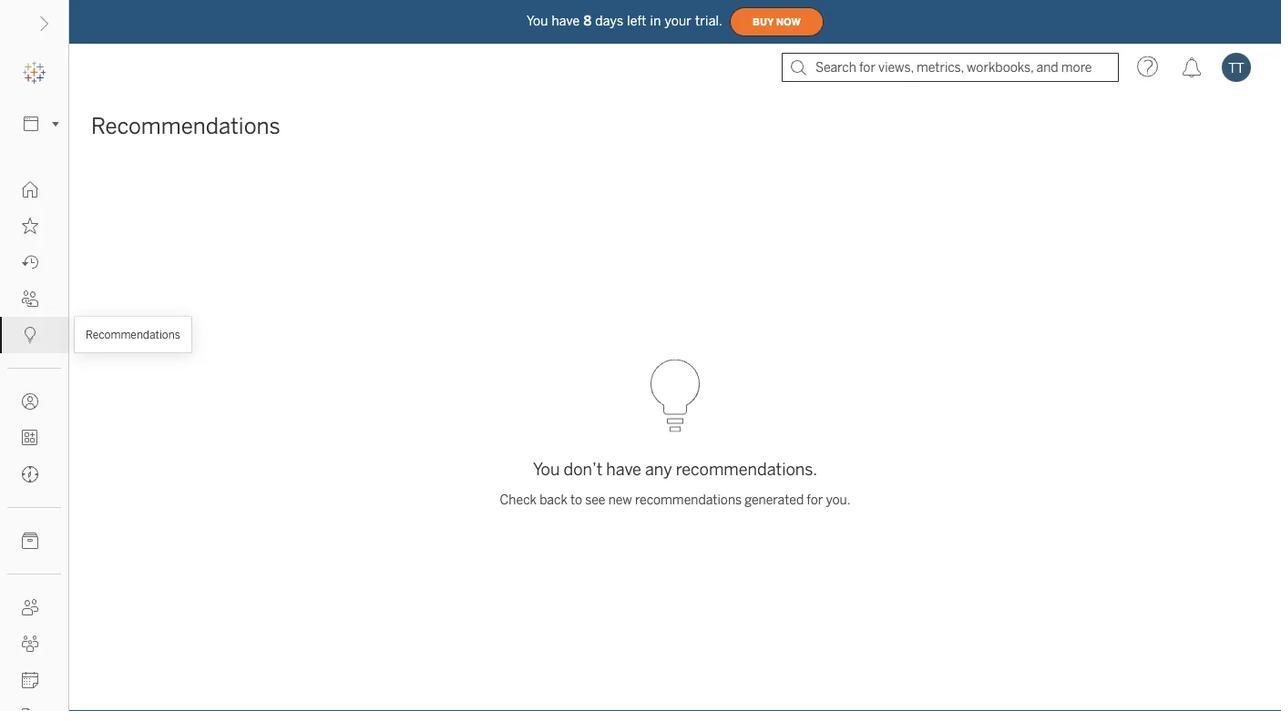 Task type: vqa. For each thing, say whether or not it's contained in the screenshot.
Sep
no



Task type: locate. For each thing, give the bounding box(es) containing it.
you
[[527, 13, 548, 28], [533, 460, 560, 479]]

buy
[[753, 16, 774, 28]]

any
[[645, 460, 672, 479]]

1 vertical spatial have
[[606, 460, 642, 479]]

have left 8
[[552, 13, 580, 28]]

0 horizontal spatial have
[[552, 13, 580, 28]]

recommendations
[[635, 493, 742, 508]]

8
[[584, 13, 592, 28]]

you up back
[[533, 460, 560, 479]]

back
[[540, 493, 568, 508]]

navigation panel element
[[0, 55, 68, 712]]

you for you don't have any recommendations.
[[533, 460, 560, 479]]

you left 8
[[527, 13, 548, 28]]

have up new
[[606, 460, 642, 479]]

1 vertical spatial you
[[533, 460, 560, 479]]

check
[[500, 493, 537, 508]]

you don't have any recommendations.
[[533, 460, 818, 479]]

1 horizontal spatial have
[[606, 460, 642, 479]]

main navigation. press the up and down arrow keys to access links. element
[[0, 171, 68, 712]]

you for you have 8 days left in your trial.
[[527, 13, 548, 28]]

have
[[552, 13, 580, 28], [606, 460, 642, 479]]

0 vertical spatial you
[[527, 13, 548, 28]]

to
[[570, 493, 582, 508]]

don't
[[564, 460, 603, 479]]

recommendations
[[91, 113, 280, 139]]

new
[[608, 493, 632, 508]]

buy now button
[[730, 7, 824, 36]]



Task type: describe. For each thing, give the bounding box(es) containing it.
Search for views, metrics, workbooks, and more text field
[[782, 53, 1119, 82]]

check back to see new recommendations generated for you.
[[500, 493, 851, 508]]

you have 8 days left in your trial.
[[527, 13, 723, 28]]

trial.
[[695, 13, 723, 28]]

recommendations.
[[676, 460, 818, 479]]

generated
[[745, 493, 804, 508]]

your
[[665, 13, 692, 28]]

0 vertical spatial have
[[552, 13, 580, 28]]

you.
[[826, 493, 851, 508]]

left
[[627, 13, 647, 28]]

now
[[777, 16, 801, 28]]

buy now
[[753, 16, 801, 28]]

days
[[595, 13, 624, 28]]

in
[[650, 13, 661, 28]]

see
[[585, 493, 606, 508]]

for
[[807, 493, 823, 508]]



